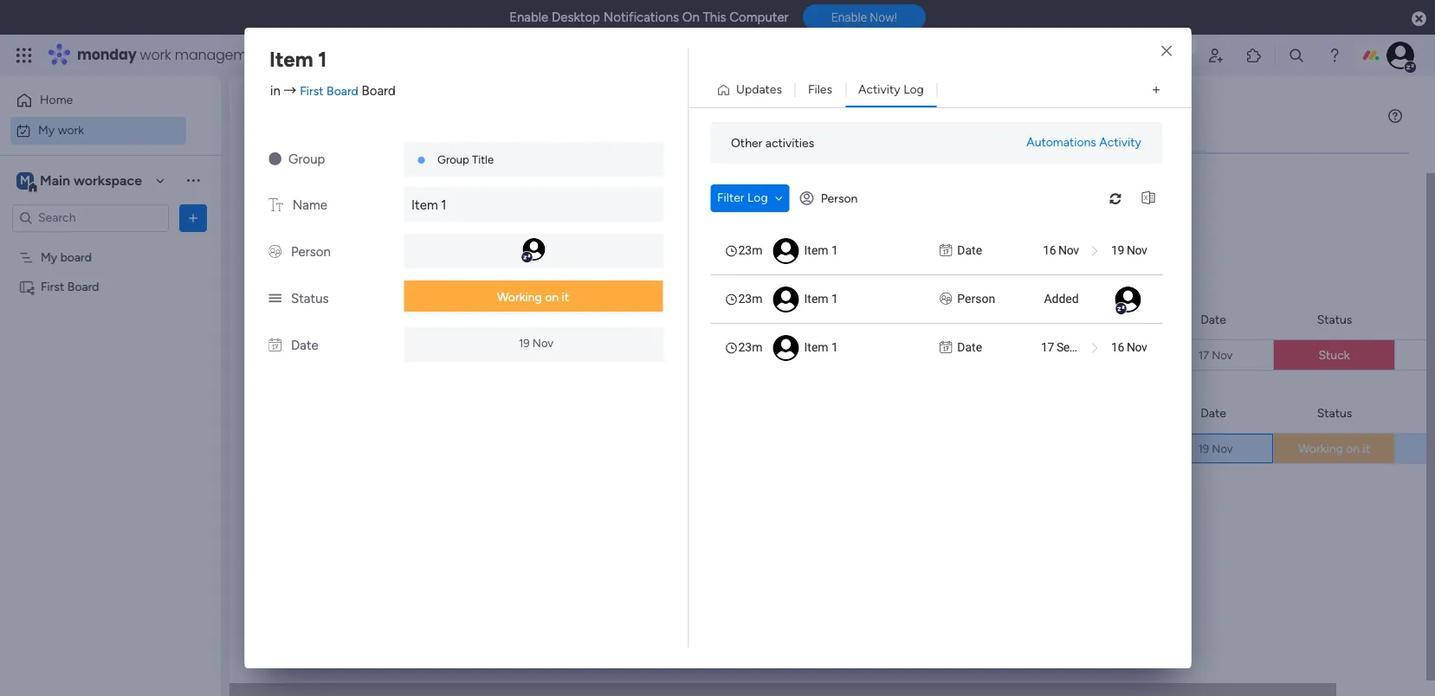 Task type: locate. For each thing, give the bounding box(es) containing it.
0 horizontal spatial list box
[[0, 239, 221, 535]]

work down home
[[58, 123, 84, 137]]

16 nov right 2019
[[1111, 340, 1147, 354]]

1 vertical spatial my
[[41, 250, 57, 265]]

0 horizontal spatial person
[[291, 244, 331, 260]]

1 vertical spatial first
[[41, 279, 64, 294]]

2 horizontal spatial 19
[[1198, 442, 1209, 455]]

2 vertical spatial 23m
[[738, 340, 762, 354]]

v2 multiple person column image up dapulse date column image
[[940, 290, 952, 308]]

16 nov
[[1043, 243, 1078, 257], [1111, 340, 1147, 354]]

0 vertical spatial on
[[545, 290, 559, 305]]

activity
[[858, 82, 901, 97], [1100, 135, 1142, 150]]

1 vertical spatial my board
[[724, 349, 775, 364]]

0 horizontal spatial my board
[[41, 250, 92, 265]]

1 vertical spatial 19 nov
[[519, 337, 554, 350]]

board inside list box
[[67, 279, 99, 294]]

0 horizontal spatial first
[[41, 279, 64, 294]]

2 horizontal spatial group
[[954, 312, 988, 327]]

customize button
[[553, 173, 646, 201]]

/ right today
[[345, 313, 353, 334]]

1 vertical spatial board
[[744, 349, 775, 364]]

list box containing 23m
[[710, 226, 1162, 372]]

board down 'plans'
[[327, 84, 358, 98]]

items
[[516, 179, 546, 194], [402, 256, 432, 270]]

16
[[1043, 243, 1056, 257], [1111, 340, 1124, 354]]

1 horizontal spatial dapulse date column image
[[940, 242, 952, 260]]

nov
[[1058, 243, 1078, 257], [1126, 243, 1147, 257], [533, 337, 554, 350], [1126, 340, 1147, 354], [1212, 349, 1233, 362], [1212, 442, 1233, 455]]

1 23m from the top
[[738, 243, 762, 257]]

1 horizontal spatial 17
[[1199, 349, 1209, 362]]

1 image
[[1182, 36, 1198, 55]]

first right the shareable board image
[[41, 279, 64, 294]]

added
[[1044, 292, 1079, 306]]

2 vertical spatial person
[[957, 292, 995, 306]]

17 nov
[[1199, 349, 1233, 362]]

0 horizontal spatial 17
[[1041, 340, 1054, 354]]

list box containing my board
[[0, 239, 221, 535]]

dapulse text column image
[[269, 197, 283, 213]]

1 horizontal spatial working on it
[[1298, 442, 1370, 456]]

on
[[545, 290, 559, 305], [1346, 442, 1360, 456]]

hide done items
[[456, 179, 546, 194]]

working
[[497, 290, 542, 305], [1298, 442, 1343, 456]]

first
[[300, 84, 324, 98], [41, 279, 64, 294]]

item 1 dialog
[[0, 0, 1435, 696]]

0 horizontal spatial dapulse date column image
[[269, 338, 282, 353]]

name
[[292, 197, 327, 213]]

v2 multiple person column image inside list box
[[940, 290, 952, 308]]

1 horizontal spatial log
[[904, 82, 924, 97]]

board right first board link
[[362, 83, 396, 98]]

0 vertical spatial work
[[140, 45, 171, 65]]

work right monday
[[140, 45, 171, 65]]

other activities
[[731, 136, 814, 150]]

group
[[288, 152, 325, 167], [437, 153, 469, 166], [954, 312, 988, 327]]

1 horizontal spatial first
[[300, 84, 324, 98]]

item 1
[[269, 47, 327, 72], [411, 197, 447, 213], [804, 243, 838, 257], [804, 292, 838, 306], [804, 340, 838, 354]]

status up stuck
[[1317, 312, 1352, 327]]

0 vertical spatial 19
[[1111, 243, 1124, 257]]

None search field
[[256, 173, 418, 201]]

work for monday
[[140, 45, 171, 65]]

1 horizontal spatial activity
[[1100, 135, 1142, 150]]

items inside past dates / 0 items
[[402, 256, 432, 270]]

1 horizontal spatial my board
[[724, 349, 775, 364]]

done
[[485, 179, 513, 194]]

list box inside "item 1" dialog
[[710, 226, 1162, 372]]

it
[[562, 290, 569, 305], [1363, 442, 1370, 456]]

person inside list box
[[957, 292, 995, 306]]

0 vertical spatial board
[[60, 250, 92, 265]]

0 vertical spatial first
[[300, 84, 324, 98]]

customize
[[580, 179, 639, 194]]

0 vertical spatial working on it
[[497, 290, 569, 305]]

0 vertical spatial dapulse date column image
[[940, 242, 952, 260]]

0 vertical spatial v2 multiple person column image
[[269, 244, 282, 260]]

activity up refresh "image"
[[1100, 135, 1142, 150]]

0 horizontal spatial work
[[58, 123, 84, 137]]

/
[[379, 250, 387, 272], [345, 313, 353, 334]]

status
[[291, 291, 329, 307], [1317, 312, 1352, 327], [1317, 406, 1352, 421]]

board up my board link
[[786, 312, 818, 327]]

person right angle down icon
[[821, 191, 858, 206]]

first right →
[[300, 84, 324, 98]]

0 horizontal spatial /
[[345, 313, 353, 334]]

1 vertical spatial 23m
[[738, 292, 762, 306]]

my inside list box
[[41, 250, 57, 265]]

date for bottom dapulse date column icon
[[291, 338, 319, 353]]

first board
[[41, 279, 99, 294]]

item 1 for 17 sep, 2019
[[804, 340, 838, 354]]

1 horizontal spatial group
[[437, 153, 469, 166]]

files button
[[795, 76, 845, 104]]

person down name
[[291, 244, 331, 260]]

date for dapulse date column image
[[957, 340, 982, 354]]

0 horizontal spatial activity
[[858, 82, 901, 97]]

0
[[391, 256, 399, 270]]

board inside list box
[[60, 250, 92, 265]]

0 vertical spatial log
[[904, 82, 924, 97]]

in → first board board
[[270, 83, 396, 98]]

19 nov
[[1111, 243, 1147, 257], [519, 337, 554, 350], [1198, 442, 1233, 455]]

board
[[60, 250, 92, 265], [744, 349, 775, 364]]

enable now! button
[[803, 5, 926, 31]]

activity log
[[858, 82, 924, 97]]

1 horizontal spatial board
[[744, 349, 775, 364]]

monday
[[77, 45, 136, 65]]

option
[[0, 242, 221, 245]]

0 horizontal spatial items
[[402, 256, 432, 270]]

files
[[808, 82, 832, 97]]

0 vertical spatial it
[[562, 290, 569, 305]]

enable
[[509, 10, 549, 25], [831, 11, 867, 24]]

0 horizontal spatial it
[[562, 290, 569, 305]]

workspace
[[74, 172, 142, 188]]

1 horizontal spatial list box
[[710, 226, 1162, 372]]

3 23m from the top
[[738, 340, 762, 354]]

person inside popup button
[[821, 191, 858, 206]]

angle down image
[[775, 192, 783, 204]]

0 vertical spatial my board
[[41, 250, 92, 265]]

dapulse date column image
[[940, 242, 952, 260], [269, 338, 282, 353]]

work
[[140, 45, 171, 65], [58, 123, 84, 137]]

2 horizontal spatial person
[[957, 292, 995, 306]]

2 vertical spatial my
[[724, 349, 741, 364]]

main
[[40, 172, 70, 188]]

board
[[362, 83, 396, 98], [327, 84, 358, 98], [67, 279, 99, 294], [786, 312, 818, 327]]

working on it
[[497, 290, 569, 305], [1298, 442, 1370, 456]]

0 vertical spatial 16
[[1043, 243, 1056, 257]]

1 vertical spatial work
[[58, 123, 84, 137]]

2 vertical spatial 19
[[1198, 442, 1209, 455]]

1
[[318, 47, 327, 72], [441, 197, 447, 213], [831, 243, 838, 257], [831, 292, 838, 306], [831, 340, 838, 354], [324, 348, 329, 363]]

0 vertical spatial activity
[[858, 82, 901, 97]]

group up do
[[954, 312, 988, 327]]

work inside button
[[58, 123, 84, 137]]

v2 multiple person column image left past
[[269, 244, 282, 260]]

2 vertical spatial 19 nov
[[1198, 442, 1233, 455]]

16 nov up added
[[1043, 243, 1078, 257]]

1 horizontal spatial work
[[140, 45, 171, 65]]

0 vertical spatial person
[[821, 191, 858, 206]]

Search in workspace field
[[36, 208, 145, 228]]

apps image
[[1246, 47, 1263, 64]]

to-
[[927, 350, 944, 363]]

v2 status image
[[269, 291, 282, 307]]

0 horizontal spatial on
[[545, 290, 559, 305]]

dapulse close image
[[1412, 10, 1427, 28]]

updates button
[[709, 76, 795, 104]]

status inside "item 1" dialog
[[291, 291, 329, 307]]

19
[[1111, 243, 1124, 257], [519, 337, 530, 350], [1198, 442, 1209, 455]]

1 horizontal spatial it
[[1363, 442, 1370, 456]]

0 vertical spatial my
[[38, 123, 55, 137]]

computer
[[730, 10, 789, 25]]

/ left 0 at the top left
[[379, 250, 387, 272]]

0 horizontal spatial 16
[[1043, 243, 1056, 257]]

0 horizontal spatial board
[[60, 250, 92, 265]]

0 vertical spatial working
[[497, 290, 542, 305]]

items right done
[[516, 179, 546, 194]]

1 horizontal spatial items
[[516, 179, 546, 194]]

automations activity
[[1027, 135, 1142, 150]]

activity right "files"
[[858, 82, 901, 97]]

0 vertical spatial 23m
[[738, 243, 762, 257]]

activity log button
[[845, 76, 937, 104]]

my
[[38, 123, 55, 137], [41, 250, 57, 265], [724, 349, 741, 364]]

17 inside "item 1" dialog
[[1041, 340, 1054, 354]]

1 horizontal spatial v2 multiple person column image
[[940, 290, 952, 308]]

1 horizontal spatial enable
[[831, 11, 867, 24]]

0 vertical spatial status
[[291, 291, 329, 307]]

item for added
[[804, 292, 828, 306]]

my work button
[[10, 117, 186, 144]]

2 horizontal spatial 19 nov
[[1198, 442, 1233, 455]]

16 up added
[[1043, 243, 1056, 257]]

filter log button
[[710, 185, 790, 212]]

1 horizontal spatial person
[[821, 191, 858, 206]]

sep,
[[1056, 340, 1078, 354]]

first inside in → first board board
[[300, 84, 324, 98]]

1 vertical spatial person
[[291, 244, 331, 260]]

17 for 17 sep, 2019
[[1041, 340, 1054, 354]]

1 vertical spatial it
[[1363, 442, 1370, 456]]

17
[[1041, 340, 1054, 354], [1199, 349, 1209, 362]]

1 horizontal spatial /
[[379, 250, 387, 272]]

enable left 'desktop'
[[509, 10, 549, 25]]

board right the shareable board image
[[67, 279, 99, 294]]

1 horizontal spatial on
[[1346, 442, 1360, 456]]

group right v2 sun image
[[288, 152, 325, 167]]

0 horizontal spatial log
[[748, 191, 768, 205]]

workspace image
[[16, 171, 34, 190]]

1 horizontal spatial 19 nov
[[1111, 243, 1147, 257]]

inbox image
[[1169, 47, 1187, 64]]

item
[[269, 47, 313, 72], [411, 197, 438, 213], [804, 243, 828, 257], [804, 292, 828, 306], [804, 340, 828, 354]]

1 vertical spatial v2 multiple person column image
[[940, 290, 952, 308]]

→
[[284, 83, 297, 98]]

status up today
[[291, 291, 329, 307]]

list box
[[710, 226, 1162, 372], [0, 239, 221, 535]]

1 vertical spatial log
[[748, 191, 768, 205]]

now!
[[870, 11, 897, 24]]

1 horizontal spatial 16 nov
[[1111, 340, 1147, 354]]

enable left now!
[[831, 11, 867, 24]]

0 horizontal spatial 16 nov
[[1043, 243, 1078, 257]]

1 vertical spatial /
[[345, 313, 353, 334]]

first board link
[[300, 84, 358, 98]]

refresh image
[[1102, 192, 1130, 205]]

my board
[[41, 250, 92, 265], [724, 349, 775, 364]]

0 horizontal spatial 19 nov
[[519, 337, 554, 350]]

1 vertical spatial dapulse date column image
[[269, 338, 282, 353]]

0 horizontal spatial working
[[497, 290, 542, 305]]

23m
[[738, 243, 762, 257], [738, 292, 762, 306], [738, 340, 762, 354]]

23m for 17
[[738, 340, 762, 354]]

search everything image
[[1288, 47, 1305, 64]]

log
[[904, 82, 924, 97], [748, 191, 768, 205]]

1 horizontal spatial 16
[[1111, 340, 1124, 354]]

1 vertical spatial 19
[[519, 337, 530, 350]]

0 horizontal spatial working on it
[[497, 290, 569, 305]]

my board inside list box
[[41, 250, 92, 265]]

enable inside "button"
[[831, 11, 867, 24]]

log for filter log
[[748, 191, 768, 205]]

1 horizontal spatial 19
[[1111, 243, 1124, 257]]

0 horizontal spatial enable
[[509, 10, 549, 25]]

1 vertical spatial items
[[402, 256, 432, 270]]

v2 multiple person column image
[[269, 244, 282, 260], [940, 290, 952, 308]]

1 vertical spatial activity
[[1100, 135, 1142, 150]]

group left title
[[437, 153, 469, 166]]

person left added
[[957, 292, 995, 306]]

0 horizontal spatial v2 multiple person column image
[[269, 244, 282, 260]]

person
[[821, 191, 858, 206], [291, 244, 331, 260], [957, 292, 995, 306]]

other
[[731, 136, 763, 150]]

23m for 16
[[738, 243, 762, 257]]

items right 0 at the top left
[[402, 256, 432, 270]]

m
[[20, 173, 30, 188]]

person for v2 multiple person column icon inside list box
[[957, 292, 995, 306]]

date
[[957, 243, 982, 257], [1201, 312, 1226, 327], [291, 338, 319, 353], [957, 340, 982, 354], [1201, 406, 1226, 421]]

status down stuck
[[1317, 406, 1352, 421]]

working inside "item 1" dialog
[[497, 290, 542, 305]]

16 right 2019
[[1111, 340, 1124, 354]]

1 horizontal spatial working
[[1298, 442, 1343, 456]]



Task type: vqa. For each thing, say whether or not it's contained in the screenshot.
"1" image
yes



Task type: describe. For each thing, give the bounding box(es) containing it.
1 vertical spatial working
[[1298, 442, 1343, 456]]

updates
[[736, 82, 782, 97]]

date for right dapulse date column icon
[[957, 243, 982, 257]]

shareable board image
[[18, 278, 35, 295]]

to-do
[[927, 350, 957, 363]]

0 vertical spatial /
[[379, 250, 387, 272]]

enable now!
[[831, 11, 897, 24]]

automations activity button
[[1020, 129, 1149, 157]]

project 1
[[282, 348, 329, 363]]

2019
[[1080, 340, 1106, 354]]

hide
[[456, 179, 482, 194]]

activities
[[766, 136, 814, 150]]

do
[[944, 350, 957, 363]]

1 vertical spatial on
[[1346, 442, 1360, 456]]

0 horizontal spatial group
[[288, 152, 325, 167]]

person button
[[793, 185, 868, 212]]

monday work management
[[77, 45, 269, 65]]

filter
[[717, 191, 745, 205]]

my board link
[[722, 340, 882, 372]]

item 1 for 16 nov
[[804, 243, 838, 257]]

project
[[282, 348, 321, 363]]

invite members image
[[1207, 47, 1225, 64]]

board inside in → first board board
[[327, 84, 358, 98]]

0 horizontal spatial 19
[[519, 337, 530, 350]]

2 vertical spatial status
[[1317, 406, 1352, 421]]

filter log
[[717, 191, 768, 205]]

v2 sun image
[[269, 152, 282, 167]]

see plans button
[[280, 42, 363, 68]]

17 for 17 nov
[[1199, 349, 1209, 362]]

2 23m from the top
[[738, 292, 762, 306]]

1 vertical spatial working on it
[[1298, 442, 1370, 456]]

today /
[[292, 313, 357, 334]]

0 vertical spatial items
[[516, 179, 546, 194]]

jacob simon image
[[1387, 42, 1415, 69]]

17 sep, 2019
[[1041, 340, 1106, 354]]

see plans
[[303, 48, 355, 62]]

export to excel image
[[1135, 192, 1162, 205]]

home
[[40, 93, 73, 107]]

dapulse date column image
[[940, 339, 952, 357]]

in
[[270, 83, 281, 98]]

enable for enable now!
[[831, 11, 867, 24]]

1 vertical spatial status
[[1317, 312, 1352, 327]]

main workspace
[[40, 172, 142, 188]]

group title
[[437, 153, 494, 166]]

this
[[703, 10, 726, 25]]

past dates / 0 items
[[292, 250, 432, 272]]

select product image
[[16, 47, 33, 64]]

first inside list box
[[41, 279, 64, 294]]

past
[[292, 250, 326, 272]]

0 vertical spatial 19 nov
[[1111, 243, 1147, 257]]

work for my
[[58, 123, 84, 137]]

stuck
[[1319, 348, 1350, 363]]

Filter dashboard by text search field
[[256, 173, 418, 201]]

management
[[175, 45, 269, 65]]

add view image
[[1153, 84, 1160, 97]]

search image
[[398, 180, 411, 194]]

my inside button
[[38, 123, 55, 137]]

title
[[472, 153, 494, 166]]

item 1 for added
[[804, 292, 838, 306]]

see
[[303, 48, 324, 62]]

it inside "item 1" dialog
[[562, 290, 569, 305]]

notifications
[[603, 10, 679, 25]]

dates
[[330, 250, 375, 272]]

working on it inside "item 1" dialog
[[497, 290, 569, 305]]

today
[[292, 313, 341, 334]]

1 vertical spatial 16 nov
[[1111, 340, 1147, 354]]

enable for enable desktop notifications on this computer
[[509, 10, 549, 25]]

plans
[[327, 48, 355, 62]]

log for activity log
[[904, 82, 924, 97]]

people
[[1082, 312, 1119, 327]]

1 vertical spatial 16
[[1111, 340, 1124, 354]]

help image
[[1326, 47, 1343, 64]]

item for 16 nov
[[804, 243, 828, 257]]

automations
[[1027, 135, 1097, 150]]

workspace selection element
[[16, 170, 145, 193]]

my work
[[38, 123, 84, 137]]

desktop
[[552, 10, 600, 25]]

on
[[682, 10, 700, 25]]

on inside "item 1" dialog
[[545, 290, 559, 305]]

person for v2 multiple person column icon to the top
[[291, 244, 331, 260]]

enable desktop notifications on this computer
[[509, 10, 789, 25]]

0 vertical spatial 16 nov
[[1043, 243, 1078, 257]]

item for 17 sep, 2019
[[804, 340, 828, 354]]

close image
[[1162, 45, 1172, 58]]

home button
[[10, 87, 186, 114]]

19 inside list box
[[1111, 243, 1124, 257]]



